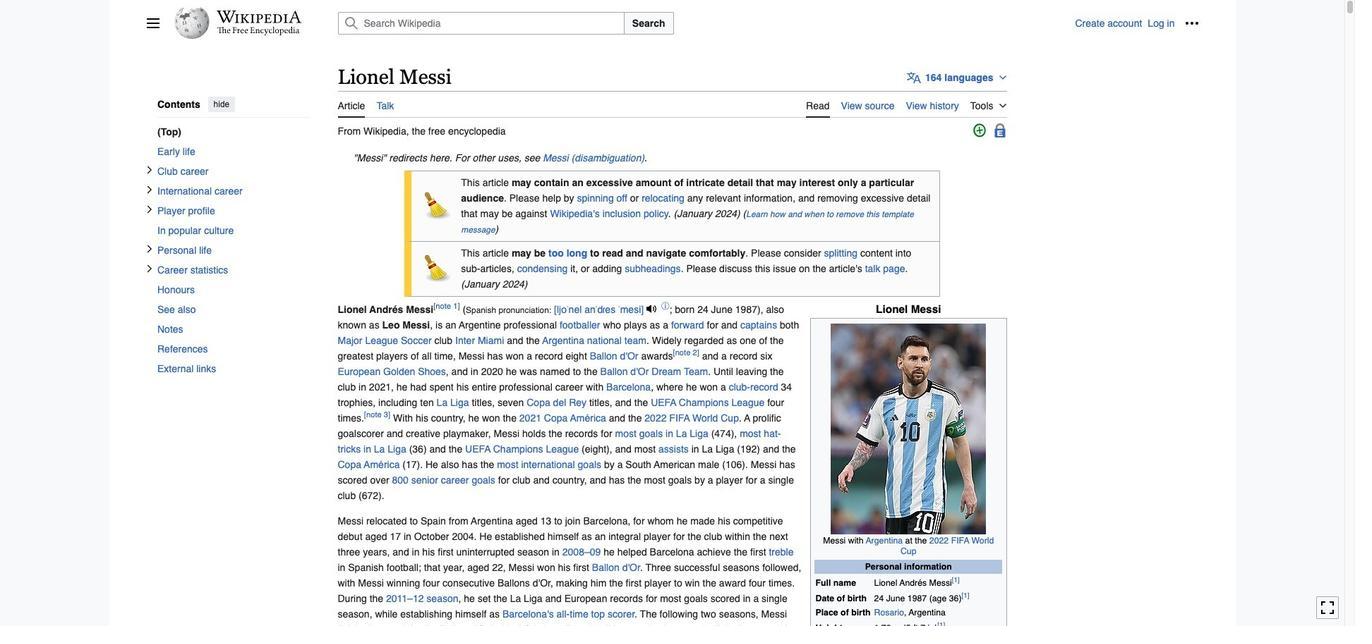 Task type: vqa. For each thing, say whether or not it's contained in the screenshot.
the top the ecie
no



Task type: locate. For each thing, give the bounding box(es) containing it.
note
[[338, 150, 1007, 166]]

Search Wikipedia search field
[[338, 12, 625, 35]]

3 x small image from the top
[[145, 245, 154, 253]]

x small image
[[145, 205, 154, 213], [145, 264, 154, 273]]

the free encyclopedia image
[[217, 27, 300, 36]]

log in and more options image
[[1185, 16, 1199, 30]]

0 vertical spatial x small image
[[145, 165, 154, 174]]

1 vertical spatial x small image
[[145, 264, 154, 273]]

x small image
[[145, 165, 154, 174], [145, 185, 154, 194], [145, 245, 154, 253]]

main content
[[332, 64, 1199, 627]]

0 vertical spatial x small image
[[145, 205, 154, 213]]

wikipedia image
[[216, 11, 301, 23]]

1 vertical spatial x small image
[[145, 185, 154, 194]]

1 x small image from the top
[[145, 165, 154, 174]]

2 vertical spatial x small image
[[145, 245, 154, 253]]

this is a good article. click here for more information. image
[[973, 123, 986, 137]]

personal tools navigation
[[1076, 12, 1204, 35]]

play audio image
[[647, 304, 657, 314]]

2 x small image from the top
[[145, 264, 154, 273]]

fullscreen image
[[1321, 602, 1335, 616]]

menu image
[[146, 16, 160, 30]]

None search field
[[321, 12, 1076, 35]]



Task type: describe. For each thing, give the bounding box(es) containing it.
1 x small image from the top
[[145, 205, 154, 213]]

language progressive image
[[907, 70, 921, 85]]

page extended-protected image
[[993, 123, 1007, 137]]

2 x small image from the top
[[145, 185, 154, 194]]



